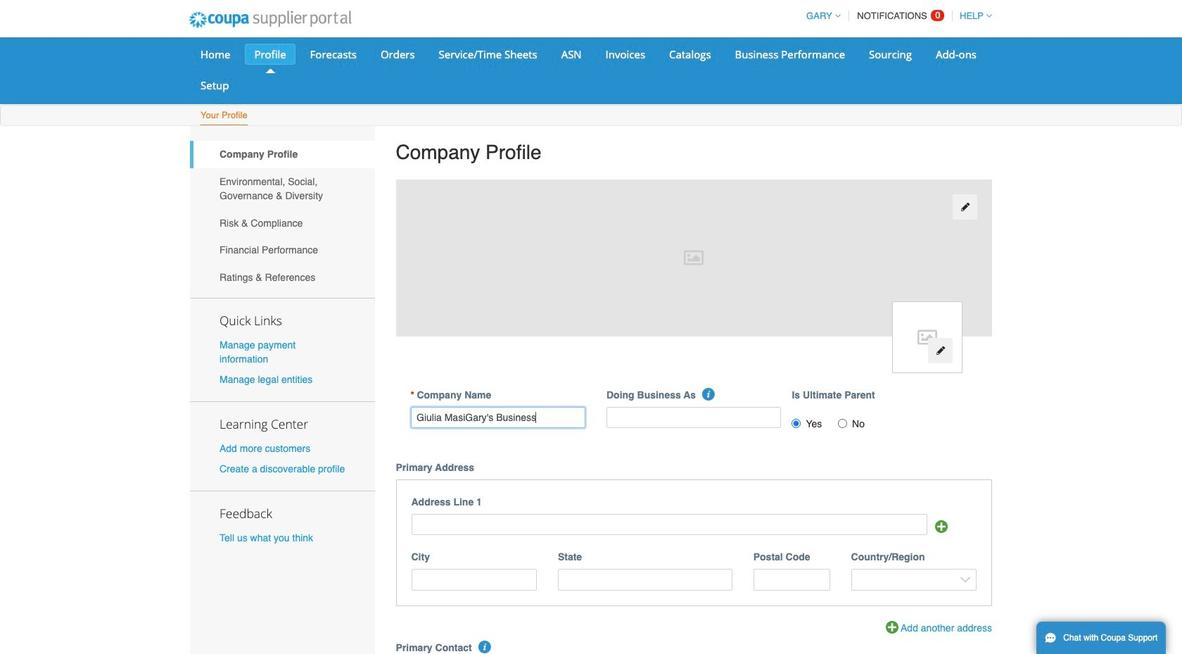 Task type: locate. For each thing, give the bounding box(es) containing it.
navigation
[[801, 2, 993, 30]]

None text field
[[607, 407, 782, 428], [412, 514, 928, 535], [558, 569, 733, 590], [754, 569, 831, 590], [607, 407, 782, 428], [412, 514, 928, 535], [558, 569, 733, 590], [754, 569, 831, 590]]

change image image
[[961, 202, 971, 212], [936, 346, 946, 356]]

1 horizontal spatial change image image
[[961, 202, 971, 212]]

None text field
[[411, 407, 586, 428], [412, 569, 537, 590], [411, 407, 586, 428], [412, 569, 537, 590]]

None radio
[[792, 419, 802, 428], [839, 419, 848, 428], [792, 419, 802, 428], [839, 419, 848, 428]]

0 horizontal spatial change image image
[[936, 346, 946, 356]]

additional information image
[[703, 388, 716, 400]]

1 vertical spatial change image image
[[936, 346, 946, 356]]

coupa supplier portal image
[[180, 2, 361, 37]]

0 vertical spatial change image image
[[961, 202, 971, 212]]

logo image
[[893, 301, 963, 373]]



Task type: describe. For each thing, give the bounding box(es) containing it.
change image image for background image
[[961, 202, 971, 212]]

additional information image
[[479, 641, 491, 654]]

background image
[[396, 179, 993, 336]]

change image image for logo
[[936, 346, 946, 356]]

add image
[[936, 520, 948, 533]]



Task type: vqa. For each thing, say whether or not it's contained in the screenshot.
Additional Information image
yes



